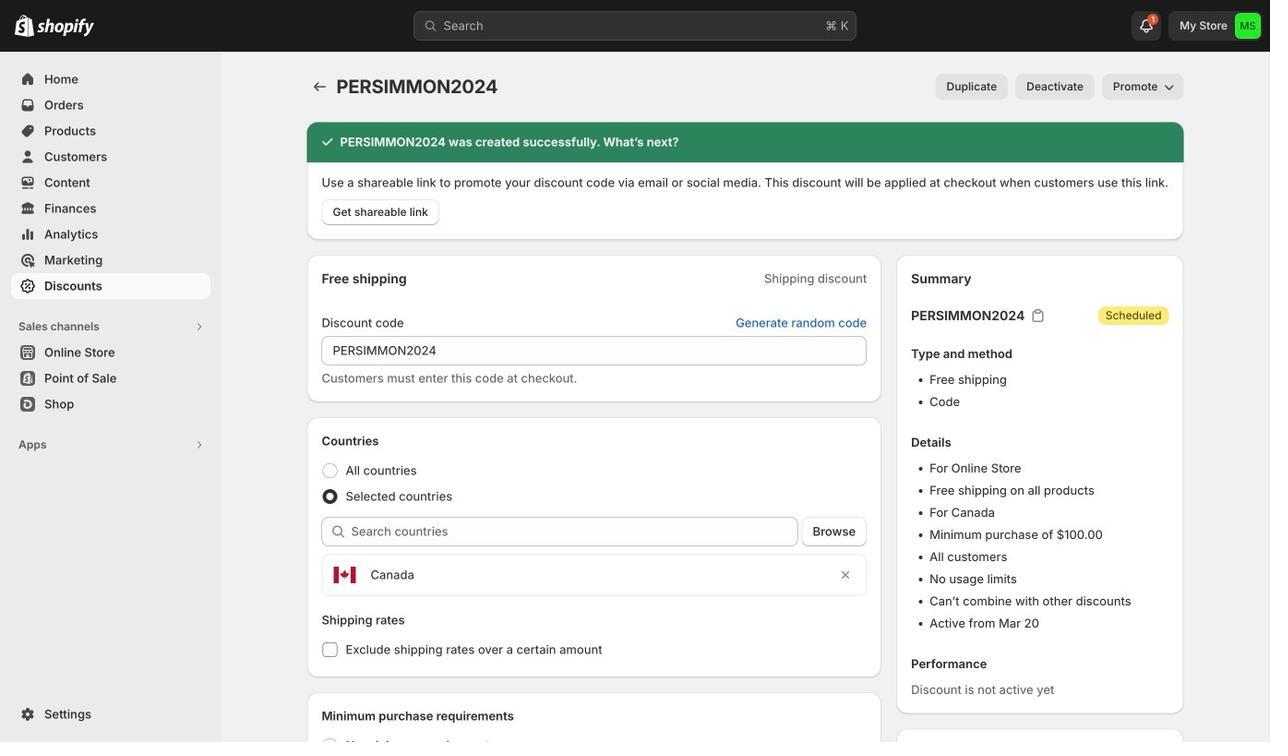 Task type: locate. For each thing, give the bounding box(es) containing it.
my store image
[[1236, 13, 1262, 39]]

None text field
[[322, 336, 867, 366]]

shopify image
[[15, 15, 34, 37], [37, 18, 94, 37]]



Task type: describe. For each thing, give the bounding box(es) containing it.
0 horizontal spatial shopify image
[[15, 15, 34, 37]]

Search countries text field
[[351, 517, 798, 547]]

1 horizontal spatial shopify image
[[37, 18, 94, 37]]



Task type: vqa. For each thing, say whether or not it's contained in the screenshot.
Settings
no



